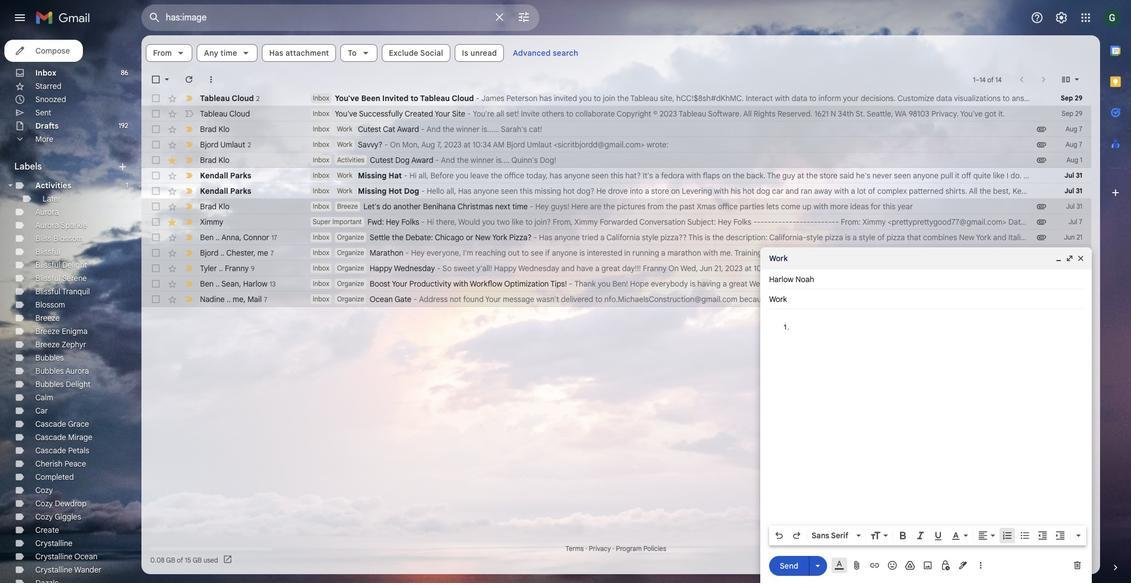 Task type: vqa. For each thing, say whether or not it's contained in the screenshot.
2nd ) from the right
no



Task type: describe. For each thing, give the bounding box(es) containing it.
1 vertical spatial like
[[512, 217, 523, 227]]

3 ximmy from the left
[[862, 217, 886, 227]]

2 horizontal spatial and
[[993, 233, 1006, 243]]

is left unable
[[890, 294, 896, 304]]

0 vertical spatial office
[[504, 171, 524, 181]]

2 vertical spatial jul 31
[[1066, 202, 1082, 211]]

jun up the having
[[700, 264, 712, 274]]

parks for missing hot dog
[[230, 186, 251, 196]]

all
[[496, 109, 504, 119]]

1 vertical spatial your
[[392, 279, 407, 289]]

86
[[121, 69, 128, 77]]

is up "have"
[[579, 248, 585, 258]]

a left lot
[[851, 186, 855, 196]]

6 row from the top
[[141, 168, 1091, 183]]

6
[[1006, 248, 1010, 258]]

attach files image
[[851, 560, 862, 571]]

anna
[[221, 232, 239, 242]]

a right 'it's'
[[655, 171, 659, 181]]

mail.
[[960, 294, 976, 304]]

0 vertical spatial blossom
[[53, 234, 83, 244]]

.. for sean
[[216, 279, 220, 289]]

hcc!$8sh#dkhmc.
[[676, 93, 744, 103]]

jul 31 for kendall
[[1065, 187, 1082, 195]]

.. for anna
[[216, 232, 220, 242]]

crystalline wander
[[35, 565, 101, 575]]

inbox inside labels navigation
[[35, 68, 56, 78]]

1 for 1
[[126, 181, 128, 190]]

discard draft ‪(⌘⇧d)‬ image
[[1072, 560, 1083, 571]]

work dialog
[[760, 248, 1092, 583]]

0 horizontal spatial umlaut
[[220, 140, 245, 149]]

1 21, from the left
[[714, 264, 723, 274]]

blissful for blissful tranquil
[[35, 287, 60, 297]]

1 horizontal spatial and
[[785, 186, 799, 196]]

2023 up 5.1.1
[[1105, 264, 1123, 274]]

2 will from the left
[[953, 248, 964, 258]]

jun right "minimize" image
[[1064, 249, 1075, 257]]

close image
[[1076, 254, 1085, 263]]

created
[[405, 109, 433, 119]]

row containing bjord umlaut
[[141, 137, 1091, 152]]

1 vertical spatial pm
[[923, 279, 934, 289]]

0 horizontal spatial wrote:
[[647, 140, 668, 150]]

at left 4:26
[[1087, 217, 1094, 227]]

others
[[542, 109, 564, 119]]

and for and the winner is...... sarah's cat!
[[427, 124, 441, 134]]

0 vertical spatial am
[[493, 140, 505, 150]]

breeze inside row
[[337, 202, 358, 211]]

breeze enigma
[[35, 327, 88, 336]]

drafts
[[35, 121, 59, 131]]

settle
[[370, 233, 390, 243]]

3 row from the top
[[141, 122, 1091, 137]]

know
[[1083, 248, 1102, 258]]

16,
[[1056, 217, 1065, 227]]

year
[[898, 202, 913, 212]]

at left 10:14
[[745, 264, 752, 274]]

crystalline ocean link
[[35, 552, 97, 562]]

now
[[1021, 264, 1036, 274]]

2 your from the left
[[1039, 93, 1055, 103]]

parties
[[740, 202, 764, 212]]

1 new from the left
[[475, 233, 491, 243]]

do
[[382, 202, 391, 212]]

to right out in the top of the page
[[522, 248, 529, 258]]

aurora for aurora link
[[35, 207, 59, 217]]

cloud for tableau cloud 2
[[232, 93, 254, 103]]

0 vertical spatial hi
[[409, 171, 417, 181]]

2023 right '7,'
[[444, 140, 462, 150]]

on left tue,
[[822, 279, 833, 289]]

2 gb from the left
[[193, 556, 202, 564]]

tableau up copyright
[[630, 93, 658, 103]]

cutest for cutest cat award - and the winner is...... sarah's cat!
[[358, 124, 381, 134]]

<sicritbjordd@gmail.com>
[[554, 140, 645, 150]]

time inside row
[[512, 202, 528, 212]]

found,
[[856, 294, 879, 304]]

create link
[[35, 525, 59, 535]]

aurora for aurora sparkle
[[35, 220, 59, 230]]

it's
[[643, 171, 653, 181]]

1 pizza from the left
[[825, 233, 843, 243]]

with left me.
[[703, 248, 718, 258]]

2 wed, from the left
[[1061, 264, 1078, 274]]

tried
[[582, 233, 598, 243]]

decisions.
[[861, 93, 896, 103]]

out
[[508, 248, 520, 258]]

on down "minimize" image
[[1049, 264, 1059, 274]]

cascade petals
[[35, 446, 89, 456]]

inbox for marathon - hey everyone, i'm reaching out to see if anyone is interested in running a  marathon with me. training will be at 5am on saturdays near the beach where  we will be running 6 miles. please let me know
[[313, 249, 329, 257]]

to down thank
[[595, 294, 602, 304]]

work for cutest cat award - and the winner is...... sarah's cat!
[[337, 125, 352, 133]]

7 for hi there, would you two like to join? from, ximmy forwarded conversation  subject: hey folks ------------------------ from: ximmy  <prettyprettygood77@gmail.com> date: fri, jun 16, 2023 at 4:26 pm
[[1079, 218, 1082, 226]]

row containing tyler
[[141, 261, 1123, 276]]

sent
[[35, 108, 51, 118]]

Message Body text field
[[769, 315, 1083, 523]]

with up levering at the top of the page
[[686, 171, 701, 181]]

it.
[[998, 109, 1005, 119]]

tableau down tableau cloud 2
[[200, 109, 228, 119]]

combines
[[923, 233, 957, 243]]

cloud up site on the left of the page
[[452, 93, 474, 103]]

1 horizontal spatial franny
[[643, 264, 667, 274]]

, for me
[[244, 294, 246, 304]]

to up it.
[[1003, 93, 1010, 103]]

starred
[[35, 81, 61, 91]]

address
[[785, 294, 813, 304]]

row containing bjord
[[141, 245, 1102, 261]]

of left 15
[[177, 556, 183, 564]]

1 will from the left
[[764, 248, 775, 258]]

interact
[[746, 93, 773, 103]]

shirts.
[[945, 186, 967, 196]]

2 has attachment image from the top
[[1036, 155, 1047, 166]]

guy
[[782, 171, 795, 181]]

anyone down from,
[[554, 233, 580, 243]]

breeze for breeze zephyr
[[35, 340, 60, 350]]

you left two
[[482, 217, 495, 227]]

you up the collaborate
[[579, 93, 592, 103]]

a right 'tried'
[[600, 233, 605, 243]]

a down from:
[[853, 233, 857, 243]]

on up everybody
[[668, 264, 679, 274]]

is left the having
[[690, 279, 695, 289]]

me.
[[720, 248, 733, 258]]

with up more
[[834, 186, 849, 196]]

0 vertical spatial your
[[435, 109, 450, 119]]

xmas
[[697, 202, 716, 212]]

sep for it.
[[1062, 109, 1073, 118]]

21 for thank you ben! hope everybody is having a great wednesday!! harlow on tue,  jun 20, 2023 at 1:44 pm sean paul <sean.paul032000@gmail.com> wrote: on  tu
[[1076, 280, 1082, 288]]

2 horizontal spatial wrote:
[[1088, 279, 1110, 289]]

inbox for savvy? - on mon, aug 7, 2023 at 10:34 am bjord umlaut <sicritbjordd@gmail.com> wrote:
[[313, 140, 329, 149]]

social
[[420, 48, 443, 58]]

invited
[[382, 93, 409, 103]]

with down jul 7 at the top right of the page
[[1067, 233, 1081, 243]]

blissful for blissful link
[[35, 247, 60, 257]]

1 vertical spatial hi
[[427, 217, 434, 227]]

you down cutest dog award - and the winner is.... quinn's dog!
[[456, 171, 468, 181]]

his
[[731, 186, 741, 196]]

customize
[[897, 93, 934, 103]]

james
[[481, 93, 504, 103]]

bjord down sarah's
[[507, 140, 525, 150]]

1 horizontal spatial seen
[[592, 171, 609, 181]]

cascade mirage link
[[35, 433, 92, 443]]

reaching
[[475, 248, 506, 258]]

and for and the winner is.... quinn's dog!
[[441, 155, 455, 165]]

0 horizontal spatial sean
[[221, 279, 239, 289]]

jul for hi there, would you two like to join? from, ximmy forwarded conversation  subject: hey folks ------------------------ from: ximmy  <prettyprettygood77@gmail.com> date: fri, jun 16, 2023 at 4:26 pm
[[1069, 218, 1077, 226]]

2 vertical spatial this
[[883, 202, 896, 212]]

disc
[[1117, 93, 1131, 103]]

ben for anna
[[200, 232, 214, 242]]

underline ‪(⌘u)‬ image
[[933, 531, 944, 542]]

2 · from the left
[[613, 545, 614, 553]]

<sean.paul032000@gmail.com>
[[972, 279, 1086, 289]]

tue,
[[834, 279, 849, 289]]

hey up join?
[[535, 202, 549, 212]]

fri,
[[1029, 217, 1040, 227]]

1 horizontal spatial be
[[846, 294, 855, 304]]

enigma
[[62, 327, 88, 336]]

2 horizontal spatial be
[[966, 248, 975, 258]]

crystalline wander link
[[35, 565, 101, 575]]

2023 right 16,
[[1067, 217, 1085, 227]]

192
[[118, 122, 128, 130]]

inbox for cutest cat award - and the winner is...... sarah's cat!
[[313, 125, 329, 133]]

at left 5am
[[788, 248, 795, 258]]

ideas
[[850, 202, 869, 212]]

13 row from the top
[[141, 276, 1131, 292]]

site,
[[660, 93, 674, 103]]

0 vertical spatial pm
[[1113, 217, 1124, 227]]

1 vertical spatial has
[[458, 186, 471, 196]]

with up reserved.
[[775, 93, 790, 103]]

29 for questions.
[[1075, 94, 1082, 102]]

at left the 1:44
[[898, 279, 905, 289]]

winner for is......
[[456, 124, 480, 134]]

you've for you've been invited to tableau cloud
[[335, 93, 359, 103]]

to left inform
[[809, 93, 816, 103]]

missing for missing hat - hi all, before you leave the office today, has anyone seen this hat? it's a  fedora with flaps on the back. the guy at the store said he's never seen  anyone pull it off quite like i do. all the
[[358, 171, 387, 181]]

31 for like
[[1076, 171, 1082, 180]]

jun up response
[[1064, 280, 1075, 288]]

anyone up patterned
[[913, 171, 939, 181]]

1 ximmy from the left
[[200, 217, 223, 227]]

jul 31 for like
[[1065, 171, 1082, 180]]

is right "this"
[[705, 233, 710, 243]]

breeze enigma link
[[35, 327, 88, 336]]

kendall parks for missing hot dog - hello all, has anyone seen this missing hot dog? he drove into a store on  levering with his hot dog car and ran away with a lot of complex patterned  shirts. all the best, kendall
[[200, 186, 251, 196]]

to right unable
[[923, 294, 931, 304]]

support image
[[1030, 11, 1044, 24]]

california
[[606, 233, 640, 243]]

7 inside nadine .. me , mail 7
[[264, 295, 267, 304]]

bjord for savvy?
[[200, 140, 218, 149]]

anyone right if
[[552, 248, 577, 258]]

harlow inside work dialog
[[769, 275, 794, 285]]

1 vertical spatial this
[[520, 186, 533, 196]]

work for missing hat - hi all, before you leave the office today, has anyone seen this hat? it's a  fedora with flaps on the back. the guy at the store said he's never seen  anyone pull it off quite like i do. all the
[[337, 171, 352, 180]]

1 · from the left
[[585, 545, 587, 553]]

5 row from the top
[[141, 152, 1091, 168]]

main menu image
[[13, 11, 27, 24]]

klo for cutest dog award - and the winner is.... quinn's dog!
[[219, 155, 230, 165]]

breeze zephyr
[[35, 340, 86, 350]]

1 row from the top
[[141, 91, 1131, 106]]

1 vertical spatial dog
[[404, 186, 419, 196]]

clear search image
[[488, 6, 511, 28]]

toggle split pane mode image
[[1060, 74, 1071, 85]]

search mail image
[[145, 8, 165, 28]]

at right guy on the right
[[797, 171, 804, 181]]

, for anna
[[239, 232, 241, 242]]

klo for let's do another benihana christmas next time - hey guys! here are the pictures from the past xmas office parties lets come  up with more ideas for this year
[[219, 202, 230, 212]]

0 vertical spatial all
[[743, 109, 752, 119]]

tips!
[[550, 279, 567, 289]]

1 horizontal spatial sean
[[936, 279, 953, 289]]

unable
[[898, 294, 921, 304]]

conversation
[[639, 217, 686, 227]]

2 ximmy from the left
[[574, 217, 598, 227]]

crystalline for wander
[[35, 565, 73, 575]]

1 style from the left
[[642, 233, 658, 243]]

follow link to manage storage image
[[223, 555, 234, 566]]

past
[[679, 202, 695, 212]]

1 bubbles from the top
[[35, 353, 64, 363]]

kendall parks for missing hat - hi all, before you leave the office today, has anyone seen this hat? it's a  fedora with flaps on the back. the guy at the store said he's never seen  anyone pull it off quite like i do. all the
[[200, 171, 251, 181]]

1 horizontal spatial the
[[1027, 294, 1041, 304]]

cascade grace link
[[35, 419, 89, 429]]

1 horizontal spatial am
[[773, 264, 784, 274]]

a right the having
[[723, 279, 727, 289]]

from,
[[553, 217, 573, 227]]

2 vertical spatial 31
[[1076, 202, 1082, 211]]

please
[[1034, 248, 1058, 258]]

sep for questions.
[[1061, 94, 1073, 102]]

2 running from the left
[[977, 248, 1004, 258]]

2 data from the left
[[936, 93, 952, 103]]

jun down pop out icon
[[1064, 264, 1075, 272]]

to up created
[[411, 93, 418, 103]]

0 vertical spatial store
[[820, 171, 838, 181]]

2 happy from the left
[[494, 264, 517, 274]]

couldn't
[[815, 294, 844, 304]]

from:
[[841, 217, 861, 227]]

5am
[[797, 248, 812, 258]]

later
[[43, 194, 61, 204]]

1 horizontal spatial this
[[611, 171, 623, 181]]

jun 21 for has anyone tried a california style pizza?? this is the description:  california-style pizza is a style of pizza that combines new york and  italian thin crust with toppings from
[[1064, 233, 1082, 241]]

of up near in the right top of the page
[[877, 233, 885, 243]]

0 horizontal spatial from
[[647, 202, 664, 212]]

a right "have"
[[595, 264, 599, 274]]

21 right pop out icon
[[1076, 249, 1082, 257]]

row containing nadine
[[141, 292, 1124, 307]]

pictures
[[617, 202, 646, 212]]

1 vertical spatial great
[[729, 279, 748, 289]]

1 vertical spatial all,
[[446, 186, 456, 196]]

20,
[[865, 279, 877, 289]]

tableau up tableau cloud
[[200, 93, 230, 103]]

0 vertical spatial or
[[466, 233, 473, 243]]

parks for missing hat
[[230, 171, 251, 181]]

details link
[[1061, 556, 1081, 564]]

2 horizontal spatial harlow
[[796, 279, 821, 289]]

1 wed, from the left
[[680, 264, 698, 274]]

2 vertical spatial and
[[561, 264, 575, 274]]

thin
[[1031, 233, 1045, 243]]

so
[[442, 264, 452, 274]]

1 vertical spatial office
[[718, 202, 738, 212]]

inbox inside inbox you've been invited to tableau cloud - james peterson has invited you to join the tableau site, hcc!$8sh#dkhmc.  interact with data to inform your decisions. customize data visualizations  to answer your questions. share disc
[[313, 94, 329, 102]]

a down pizza??
[[661, 248, 665, 258]]

more image
[[206, 74, 217, 85]]

bold ‪(⌘b)‬ image
[[897, 530, 908, 541]]

cozy for cozy dewdrop
[[35, 499, 53, 509]]

21 for so sweet y'all! happy wednesday and have a great day!!! franny on wed, jun  21, 2023 at 10:14 am terry turtle <terryturtle85@gmail.com> wrote: my heart  is full right now
[[1076, 264, 1082, 272]]

to left join
[[594, 93, 601, 103]]

of up visualizations
[[987, 75, 994, 84]]

1 vertical spatial wrote:
[[926, 264, 947, 274]]

insert signature image
[[958, 560, 969, 571]]

refresh image
[[183, 74, 194, 85]]

1 14 from the left
[[979, 75, 986, 84]]

jun down close "icon"
[[1080, 264, 1093, 274]]

0 vertical spatial the
[[767, 171, 780, 181]]

ago
[[1070, 545, 1081, 553]]

saturdays
[[825, 248, 860, 258]]

work for savvy? - on mon, aug 7, 2023 at 10:34 am bjord umlaut <sicritbjordd@gmail.com> wrote:
[[337, 140, 352, 149]]

advanced search button
[[508, 43, 583, 63]]

work inside dialog
[[769, 254, 788, 264]]

is
[[462, 48, 468, 58]]

0 horizontal spatial seen
[[501, 186, 518, 196]]

0 horizontal spatial be
[[777, 248, 786, 258]]

inbox for ocean gate - address not found your message wasn't delivered to  nfo.michaelsconstruction@gmail.com because the address couldn't be found,  or is unable to receive mail. learn more the response was: 550 5.1.1
[[313, 295, 329, 303]]

at left 10:34
[[464, 140, 471, 150]]

2 horizontal spatial on
[[814, 248, 823, 258]]

jul for hey guys! here are the pictures from the past xmas office parties lets come  up with more ideas for this year
[[1066, 202, 1075, 211]]

with down sweet at left top
[[453, 279, 468, 289]]

to left join?
[[525, 217, 533, 227]]

formatting options toolbar
[[769, 526, 1086, 546]]

i'm
[[463, 248, 473, 258]]

on left tu
[[1112, 279, 1122, 289]]

klo for cutest cat award - and the winner is...... sarah's cat!
[[219, 124, 230, 134]]

hey down the do
[[386, 217, 399, 227]]

anyone down leave
[[473, 186, 499, 196]]

brad klo for cutest dog award
[[200, 155, 230, 165]]

thank
[[574, 279, 596, 289]]

gmail image
[[35, 7, 96, 29]]

car
[[772, 186, 783, 196]]

is......
[[482, 124, 499, 134]]

was:
[[1077, 294, 1093, 304]]

2 vertical spatial all
[[969, 186, 977, 196]]

missing hot dog - hello all, has anyone seen this missing hot dog? he drove into a store on  levering with his hot dog car and ran away with a lot of complex patterned  shirts. all the best, kendall
[[358, 186, 1038, 196]]

2 pizza from the left
[[887, 233, 905, 243]]

with right "up"
[[813, 202, 828, 212]]

has inside has attachment button
[[269, 48, 283, 58]]

insert link ‪(⌘k)‬ image
[[869, 560, 880, 571]]

indent more ‪(⌘])‬ image
[[1055, 530, 1066, 541]]

subject:
[[687, 217, 716, 227]]

tableau up created
[[420, 93, 450, 103]]

Subject field
[[769, 294, 1083, 305]]

2023 down marathon - hey everyone, i'm reaching out to see if anyone is interested in running a  marathon with me. training will be at 5am on saturdays near the beach where  we will be running 6 miles. please let me know
[[725, 264, 743, 274]]

advanced search options image
[[513, 6, 535, 28]]

2 vertical spatial aurora
[[66, 366, 89, 376]]

a right into
[[645, 186, 649, 196]]

2 wednesday from the left
[[518, 264, 559, 274]]

2 14 from the left
[[995, 75, 1002, 84]]

crystalline ocean
[[35, 552, 97, 562]]

0 vertical spatial all,
[[419, 171, 428, 181]]

jun 21 for so sweet y'all! happy wednesday and have a great day!!! franny on wed, jun  21, 2023 at 10:14 am terry turtle <terryturtle85@gmail.com> wrote: my heart  is full right now
[[1064, 264, 1082, 272]]

jun left '20,'
[[850, 279, 863, 289]]

with left his
[[714, 186, 729, 196]]

ran
[[801, 186, 812, 196]]

day!!!
[[622, 264, 641, 274]]

time inside dropdown button
[[220, 48, 237, 58]]



Task type: locate. For each thing, give the bounding box(es) containing it.
2 inside bjord umlaut 2
[[247, 141, 251, 149]]

0 vertical spatial crystalline
[[35, 539, 73, 549]]

2 jun 21 from the top
[[1064, 249, 1082, 257]]

wa
[[895, 109, 907, 119]]

1 horizontal spatial 2
[[256, 94, 260, 102]]

breeze for breeze link
[[35, 313, 60, 323]]

aug for and the winner is...... sarah's cat!
[[1065, 125, 1077, 133]]

crystalline link
[[35, 539, 73, 549]]

ocean inside labels navigation
[[74, 552, 97, 562]]

1 vertical spatial blossom
[[35, 300, 65, 310]]

1 your from the left
[[843, 93, 859, 103]]

has attachment image
[[1036, 139, 1047, 150], [1036, 155, 1047, 166], [1036, 232, 1047, 243]]

ben for sean
[[200, 279, 214, 289]]

1 parks from the top
[[230, 171, 251, 181]]

hi right hat
[[409, 171, 417, 181]]

organize for settle
[[337, 233, 364, 241]]

insert photo image
[[922, 560, 933, 571]]

has attachment image left aug 1
[[1036, 155, 1047, 166]]

1 horizontal spatial ocean
[[370, 294, 393, 304]]

0 vertical spatial and
[[427, 124, 441, 134]]

1 vertical spatial delight
[[66, 380, 91, 390]]

nfo.michaelsconstruction@gmail.com
[[604, 294, 737, 304]]

more formatting options image
[[1073, 530, 1084, 541]]

12 row from the top
[[141, 261, 1123, 276]]

insert files using drive image
[[904, 560, 916, 571]]

in
[[624, 248, 630, 258]]

7 row from the top
[[141, 183, 1091, 199]]

compose
[[35, 46, 70, 56]]

1 horizontal spatial will
[[953, 248, 964, 258]]

ocean inside row
[[370, 294, 393, 304]]

cat
[[383, 124, 395, 134]]

1 vertical spatial from
[[1116, 233, 1131, 243]]

has up others
[[539, 93, 552, 103]]

has attachment image up fri,
[[1036, 201, 1047, 212]]

all, left before at top left
[[419, 171, 428, 181]]

None checkbox
[[150, 93, 161, 104], [150, 108, 161, 119], [150, 124, 161, 135], [150, 139, 161, 150], [150, 186, 161, 197], [150, 201, 161, 212], [150, 217, 161, 228], [150, 232, 161, 243], [150, 263, 161, 274], [150, 278, 161, 290], [150, 93, 161, 104], [150, 108, 161, 119], [150, 124, 161, 135], [150, 139, 161, 150], [150, 186, 161, 197], [150, 201, 161, 212], [150, 217, 161, 228], [150, 232, 161, 243], [150, 263, 161, 274], [150, 278, 161, 290]]

2 organize from the top
[[337, 249, 364, 257]]

breeze for breeze enigma
[[35, 327, 60, 336]]

2 aug 7 from the top
[[1065, 140, 1082, 149]]

1 horizontal spatial 21,
[[1095, 264, 1103, 274]]

has attachment image
[[1036, 124, 1047, 135], [1036, 201, 1047, 212], [1036, 217, 1047, 228]]

3 brad klo from the top
[[200, 202, 230, 212]]

winner down 10:34
[[471, 155, 494, 165]]

1 vertical spatial store
[[651, 186, 669, 196]]

0.08
[[150, 556, 165, 564]]

jun up "let" at the top right of page
[[1064, 233, 1075, 241]]

1 horizontal spatial me
[[257, 248, 268, 258]]

3 organize from the top
[[337, 264, 364, 272]]

time right "next"
[[512, 202, 528, 212]]

breeze zephyr link
[[35, 340, 86, 350]]

2 for bjord umlaut
[[247, 141, 251, 149]]

.. for franny
[[219, 263, 223, 273]]

see
[[531, 248, 543, 258]]

because
[[739, 294, 769, 304]]

0 vertical spatial dog
[[395, 155, 410, 165]]

inbox for cutest dog award - and the winner is.... quinn's dog!
[[313, 156, 329, 164]]

footer containing terms
[[141, 544, 1091, 566]]

bubbles aurora link
[[35, 366, 89, 376]]

2 row from the top
[[141, 106, 1091, 122]]

y'all!
[[476, 264, 492, 274]]

has up christmas
[[458, 186, 471, 196]]

jul 7
[[1069, 218, 1082, 226]]

cutest for cutest dog award - and the winner is.... quinn's dog!
[[370, 155, 393, 165]]

3 cascade from the top
[[35, 446, 66, 456]]

sean up receive
[[936, 279, 953, 289]]

blossom down sparkle
[[53, 234, 83, 244]]

1 vertical spatial has
[[550, 171, 562, 181]]

31 for kendall
[[1076, 187, 1082, 195]]

1 horizontal spatial data
[[936, 93, 952, 103]]

sep 29 down questions.
[[1062, 109, 1082, 118]]

1 vertical spatial aurora
[[35, 220, 59, 230]]

0 horizontal spatial time
[[220, 48, 237, 58]]

2 new from the left
[[959, 233, 974, 243]]

tyler
[[200, 263, 217, 273]]

response
[[1043, 294, 1075, 304]]

details
[[1061, 556, 1081, 564]]

2 for tableau cloud
[[256, 94, 260, 102]]

aug for on mon, aug 7, 2023 at 10:34 am bjord umlaut <sicritbjordd@gmail.com> wrote:
[[1065, 140, 1077, 149]]

tu
[[1124, 279, 1131, 289]]

1 horizontal spatial like
[[993, 171, 1005, 181]]

have
[[577, 264, 593, 274]]

style up near in the right top of the page
[[859, 233, 875, 243]]

delight up the serene
[[62, 260, 87, 270]]

.. for chester
[[220, 248, 224, 258]]

7
[[1079, 125, 1082, 133], [1079, 140, 1082, 149], [1079, 218, 1082, 226], [270, 249, 274, 257], [264, 295, 267, 304]]

privacy link
[[589, 545, 611, 553]]

0 vertical spatial kendall parks
[[200, 171, 251, 181]]

1 kendall parks from the top
[[200, 171, 251, 181]]

activities inside labels navigation
[[35, 181, 71, 191]]

1 vertical spatial missing
[[358, 186, 387, 196]]

21 for has anyone tried a california style pizza?? this is the description:  california-style pizza is a style of pizza that combines new york and  italian thin crust with toppings from
[[1076, 233, 1082, 241]]

footer
[[141, 544, 1091, 566]]

cozy dewdrop link
[[35, 499, 87, 509]]

2 has attachment image from the top
[[1036, 201, 1047, 212]]

would
[[458, 217, 480, 227]]

cozy down cozy link
[[35, 499, 53, 509]]

1 organize from the top
[[337, 233, 364, 241]]

will right we
[[953, 248, 964, 258]]

2 down any time dropdown button
[[256, 94, 260, 102]]

tableau down the hcc!$8sh#dkhmc.
[[679, 109, 706, 119]]

2 hot from the left
[[743, 186, 754, 196]]

organize for ocean
[[337, 295, 364, 303]]

full
[[990, 264, 1001, 274]]

2 horizontal spatial has
[[539, 233, 552, 243]]

4 organize from the top
[[337, 280, 364, 288]]

.. right "tyler"
[[219, 263, 223, 273]]

wrote: down where
[[926, 264, 947, 274]]

21, down know
[[1095, 264, 1103, 274]]

2 vertical spatial your
[[485, 294, 501, 304]]

2 brad from the top
[[200, 155, 217, 165]]

5 organize from the top
[[337, 295, 364, 303]]

undo ‪(⌘z)‬ image
[[774, 530, 785, 541]]

settings image
[[1055, 11, 1068, 24]]

3 bubbles from the top
[[35, 380, 64, 390]]

marathon
[[667, 248, 701, 258]]

3 brad from the top
[[200, 202, 217, 212]]

ocean gate - address not found your message wasn't delivered to  nfo.michaelsconstruction@gmail.com because the address couldn't be found,  or is unable to receive mail. learn more the response was: 550 5.1.1
[[370, 294, 1124, 304]]

1 brad from the top
[[200, 124, 217, 134]]

been
[[361, 93, 380, 103]]

new down <prettyprettygood77@gmail.com>
[[959, 233, 974, 243]]

indent less ‪(⌘[)‬ image
[[1037, 530, 1048, 541]]

redo ‪(⌘y)‬ image
[[791, 530, 802, 541]]

cozy for cozy link
[[35, 486, 53, 496]]

come
[[781, 202, 800, 212]]

9 row from the top
[[141, 214, 1124, 230]]

style
[[642, 233, 658, 243], [806, 233, 823, 243], [859, 233, 875, 243]]

great
[[601, 264, 620, 274], [729, 279, 748, 289]]

1 has attachment image from the top
[[1036, 124, 1047, 135]]

1 wednesday from the left
[[394, 264, 435, 274]]

all right do.
[[1023, 171, 1032, 181]]

1 vertical spatial kendall parks
[[200, 186, 251, 196]]

inbox for missing hat - hi all, before you leave the office today, has anyone seen this hat? it's a  fedora with flaps on the back. the guy at the store said he's never seen  anyone pull it off quite like i do. all the
[[313, 171, 329, 180]]

1 data from the left
[[792, 93, 807, 103]]

insert emoji ‪(⌘⇧2)‬ image
[[887, 560, 898, 571]]

2 blissful from the top
[[35, 260, 60, 270]]

blissful for blissful delight
[[35, 260, 60, 270]]

1 horizontal spatial umlaut
[[527, 140, 552, 150]]

activity:
[[1019, 545, 1042, 553]]

2 vertical spatial wrote:
[[1088, 279, 1110, 289]]

policies
[[643, 545, 666, 553]]

0 horizontal spatial 1
[[126, 181, 128, 190]]

1 crystalline from the top
[[35, 539, 73, 549]]

great down interested
[[601, 264, 620, 274]]

21 inside last account activity: 21 hours ago details
[[1044, 545, 1050, 553]]

pizza??
[[660, 233, 687, 243]]

1 vertical spatial all
[[1023, 171, 1032, 181]]

blissful serene
[[35, 274, 87, 283]]

21 down jul 7 at the top right of the page
[[1076, 233, 1082, 241]]

7 up aug 1
[[1079, 140, 1082, 149]]

0 horizontal spatial will
[[764, 248, 775, 258]]

am right 10:14
[[773, 264, 784, 274]]

hey down debate:
[[411, 248, 425, 258]]

work for missing hot dog - hello all, has anyone seen this missing hot dog? he drove into a store on  levering with his hot dog car and ran away with a lot of complex patterned  shirts. all the best, kendall
[[337, 187, 352, 195]]

breeze
[[337, 202, 358, 211], [35, 313, 60, 323], [35, 327, 60, 336], [35, 340, 60, 350]]

0 vertical spatial has
[[539, 93, 552, 103]]

sep 29 for questions.
[[1061, 94, 1082, 102]]

1 horizontal spatial pizza
[[887, 233, 905, 243]]

jun left 16,
[[1041, 217, 1054, 227]]

invited
[[554, 93, 577, 103]]

never
[[872, 171, 892, 181]]

jun 21 for thank you ben! hope everybody is having a great wednesday!! harlow on tue,  jun 20, 2023 at 1:44 pm sean paul <sean.paul032000@gmail.com> wrote: on  tu
[[1064, 280, 1082, 288]]

you've left been
[[335, 93, 359, 103]]

0 horizontal spatial me
[[233, 294, 244, 304]]

3 has attachment image from the top
[[1036, 217, 1047, 228]]

1 ben from the top
[[200, 232, 214, 242]]

2 ben from the top
[[200, 279, 214, 289]]

1 brad klo from the top
[[200, 124, 230, 134]]

brad for cutest dog award
[[200, 155, 217, 165]]

organize for boost
[[337, 280, 364, 288]]

lets
[[766, 202, 779, 212]]

my
[[949, 264, 960, 274]]

privacy.
[[931, 109, 959, 119]]

if
[[545, 248, 550, 258]]

main content containing from
[[141, 35, 1131, 575]]

kendall for missing hot dog - hello all, has anyone seen this missing hot dog? he drove into a store on  levering with his hot dog car and ran away with a lot of complex patterned  shirts. all the best, kendall
[[200, 186, 228, 196]]

0 horizontal spatial data
[[792, 93, 807, 103]]

compose button
[[4, 40, 83, 62]]

cherish peace
[[35, 459, 86, 469]]

2 style from the left
[[806, 233, 823, 243]]

1 running from the left
[[632, 248, 659, 258]]

bjord up "tyler"
[[200, 248, 218, 258]]

1 horizontal spatial has
[[458, 186, 471, 196]]

2 21, from the left
[[1095, 264, 1103, 274]]

2 crystalline from the top
[[35, 552, 73, 562]]

jul for hi all, before you leave the office today, has anyone seen this hat? it's a  fedora with flaps on the back. the guy at the store said he's never seen  anyone pull it off quite like i do. all the
[[1065, 171, 1074, 180]]

1 horizontal spatial wed,
[[1061, 264, 1078, 274]]

0 vertical spatial on
[[722, 171, 731, 181]]

inbox for settle the debate: chicago or new york pizza? - has anyone tried a california style pizza?? this is the description:  california-style pizza is a style of pizza that combines new york and  italian thin crust with toppings from
[[313, 233, 329, 241]]

0 vertical spatial has
[[269, 48, 283, 58]]

.. up tyler .. franny 9 in the top left of the page
[[220, 248, 224, 258]]

2 brad klo from the top
[[200, 155, 230, 165]]

0 horizontal spatial hi
[[409, 171, 417, 181]]

drafts link
[[35, 121, 59, 131]]

4 row from the top
[[141, 137, 1091, 152]]

brad for cutest cat award
[[200, 124, 217, 134]]

you've for you've successfully created your site
[[335, 109, 357, 119]]

cloud for tableau cloud
[[229, 109, 250, 119]]

missing for missing hot dog - hello all, has anyone seen this missing hot dog? he drove into a store on  levering with his hot dog car and ran away with a lot of complex patterned  shirts. all the best, kendall
[[358, 186, 387, 196]]

wed, jun 21, 2023, 12:39 pm element
[[1064, 278, 1082, 290]]

.. up nadine
[[216, 279, 220, 289]]

brad klo
[[200, 124, 230, 134], [200, 155, 230, 165], [200, 202, 230, 212]]

1 horizontal spatial on
[[722, 171, 731, 181]]

brad klo down tableau cloud
[[200, 124, 230, 134]]

1 vertical spatial brad
[[200, 155, 217, 165]]

be left found,
[[846, 294, 855, 304]]

ben .. anna , connor 17
[[200, 232, 277, 242]]

you've down visualizations
[[960, 109, 983, 119]]

0 vertical spatial aug 7
[[1065, 125, 1082, 133]]

anyone up dog?
[[564, 171, 590, 181]]

bjord .. chester , me 7
[[200, 248, 274, 258]]

0 horizontal spatial pm
[[923, 279, 934, 289]]

has attachment image for year
[[1036, 201, 1047, 212]]

1 cozy from the top
[[35, 486, 53, 496]]

i
[[1007, 171, 1008, 181]]

0 vertical spatial sep 29
[[1061, 94, 1082, 102]]

1 klo from the top
[[219, 124, 230, 134]]

2 york from the left
[[976, 233, 991, 243]]

award for cutest dog award
[[411, 155, 433, 165]]

brad klo for cutest cat award
[[200, 124, 230, 134]]

1 york from the left
[[492, 233, 507, 243]]

winner for is....
[[471, 155, 494, 165]]

, for chester
[[253, 248, 255, 258]]

1 horizontal spatial activities
[[337, 156, 364, 164]]

0 horizontal spatial wed,
[[680, 264, 698, 274]]

1 vertical spatial or
[[881, 294, 888, 304]]

1 vertical spatial bubbles
[[35, 366, 64, 376]]

cloud up tableau cloud
[[232, 93, 254, 103]]

0 vertical spatial missing
[[358, 171, 387, 181]]

wednesday up productivity
[[394, 264, 435, 274]]

the
[[617, 93, 629, 103], [443, 124, 454, 134], [457, 155, 469, 165], [491, 171, 502, 181], [733, 171, 744, 181], [806, 171, 818, 181], [1034, 171, 1046, 181], [979, 186, 991, 196], [603, 202, 615, 212], [666, 202, 677, 212], [392, 233, 404, 243], [712, 233, 724, 243], [880, 248, 892, 258], [771, 294, 783, 304]]

1 horizontal spatial york
[[976, 233, 991, 243]]

1 horizontal spatial pm
[[1113, 217, 1124, 227]]

parks up ben .. anna , connor 17
[[230, 186, 251, 196]]

7 for and the winner is...... sarah's cat!
[[1079, 125, 1082, 133]]

cutest up savvy?
[[358, 124, 381, 134]]

3 cozy from the top
[[35, 512, 53, 522]]

to button
[[341, 44, 377, 62]]

has attachment image for california
[[1036, 232, 1047, 243]]

1 folks from the left
[[401, 217, 419, 227]]

dog!
[[540, 155, 556, 165]]

2 klo from the top
[[219, 155, 230, 165]]

0 vertical spatial 2
[[256, 94, 260, 102]]

sep 29 for it.
[[1062, 109, 1082, 118]]

0 horizontal spatial store
[[651, 186, 669, 196]]

delight for bubbles delight
[[66, 380, 91, 390]]

and right car on the top of page
[[785, 186, 799, 196]]

pizza up saturdays
[[825, 233, 843, 243]]

your down happy wednesday
[[392, 279, 407, 289]]

jul for hello all, has anyone seen this missing hot dog? he drove into a store on  levering with his hot dog car and ran away with a lot of complex patterned  shirts. all the best, kendall
[[1065, 187, 1074, 195]]

pop out image
[[1065, 254, 1074, 263]]

2 vertical spatial on
[[814, 248, 823, 258]]

2 bubbles from the top
[[35, 366, 64, 376]]

8 row from the top
[[141, 199, 1091, 214]]

like left i
[[993, 171, 1005, 181]]

hi
[[409, 171, 417, 181], [427, 217, 434, 227]]

inbox for let's do another benihana christmas next time - hey guys! here are the pictures from the past xmas office parties lets come  up with more ideas for this year
[[313, 202, 329, 211]]

· right terms
[[585, 545, 587, 553]]

bubbles up calm link
[[35, 380, 64, 390]]

7 for on mon, aug 7, 2023 at 10:34 am bjord umlaut <sicritbjordd@gmail.com> wrote:
[[1079, 140, 1082, 149]]

on right flaps
[[722, 171, 731, 181]]

delight for blissful delight
[[62, 260, 87, 270]]

None checkbox
[[150, 74, 161, 85], [150, 155, 161, 166], [150, 170, 161, 181], [150, 248, 161, 259], [150, 294, 161, 305], [150, 74, 161, 85], [150, 155, 161, 166], [150, 170, 161, 181], [150, 248, 161, 259], [150, 294, 161, 305]]

footer inside "main content"
[[141, 544, 1091, 566]]

21 down close "icon"
[[1076, 264, 1082, 272]]

7 inside bjord .. chester , me 7
[[270, 249, 274, 257]]

more send options image
[[812, 561, 823, 572]]

more
[[830, 202, 848, 212]]

1 inside row
[[1080, 156, 1082, 164]]

blissful
[[35, 247, 60, 257], [35, 260, 60, 270], [35, 274, 60, 283], [35, 287, 60, 297]]

and
[[427, 124, 441, 134], [441, 155, 455, 165]]

1 blissful from the top
[[35, 247, 60, 257]]

0 horizontal spatial on
[[671, 186, 680, 196]]

crystalline for ocean
[[35, 552, 73, 562]]

kendall for missing hat - hi all, before you leave the office today, has anyone seen this hat? it's a  fedora with flaps on the back. the guy at the store said he's never seen  anyone pull it off quite like i do. all the
[[200, 171, 228, 181]]

2 kendall parks from the top
[[200, 186, 251, 196]]

labels heading
[[14, 161, 117, 172]]

2 horizontal spatial me
[[1070, 248, 1081, 258]]

parks down bjord umlaut 2
[[230, 171, 251, 181]]

kendall parks down bjord umlaut 2
[[200, 171, 251, 181]]

crystalline down crystalline ocean link
[[35, 565, 73, 575]]

umlaut down cat! on the top of the page
[[527, 140, 552, 150]]

miles.
[[1012, 248, 1032, 258]]

0 horizontal spatial great
[[601, 264, 620, 274]]

jun 21 down jul 7 at the top right of the page
[[1064, 233, 1082, 241]]

1 horizontal spatial great
[[729, 279, 748, 289]]

0 vertical spatial 31
[[1076, 171, 1082, 180]]

bubbles delight link
[[35, 380, 91, 390]]

cozy for cozy giggles
[[35, 512, 53, 522]]

advanced search
[[513, 48, 578, 58]]

has attachment image for wrote:
[[1036, 139, 1047, 150]]

1 aug 7 from the top
[[1065, 125, 1082, 133]]

1 horizontal spatial wrote:
[[926, 264, 947, 274]]

inbox you've successfully created your site - you're all set! invite others to collaborate copyright © 2023 tableau  software. all rights reserved. 1621 n 34th st. seattle, wa 98103 privacy.  you've got it.
[[313, 109, 1005, 119]]

bubbles for delight
[[35, 380, 64, 390]]

7 right mail
[[264, 295, 267, 304]]

inbox for missing hot dog - hello all, has anyone seen this missing hot dog? he drove into a store on  levering with his hot dog car and ran away with a lot of complex patterned  shirts. all the best, kendall
[[313, 187, 329, 195]]

blossom up breeze link
[[35, 300, 65, 310]]

1 has attachment image from the top
[[1036, 139, 1047, 150]]

0 vertical spatial cutest
[[358, 124, 381, 134]]

cat!
[[529, 124, 542, 134]]

the
[[767, 171, 780, 181], [1027, 294, 1041, 304]]

hat
[[389, 171, 402, 181]]

activities down savvy?
[[337, 156, 364, 164]]

aug 7 for savvy? - on mon, aug 7, 2023 at 10:34 am bjord umlaut <sicritbjordd@gmail.com> wrote:
[[1065, 140, 1082, 149]]

your down workflow
[[485, 294, 501, 304]]

inbox for boost your productivity with workflow optimization tips! - thank you ben! hope everybody is having a great wednesday!! harlow on tue,  jun 20, 2023 at 1:44 pm sean paul <sean.paul032000@gmail.com> wrote: on  tu
[[313, 280, 329, 288]]

numbered list ‪(⌘⇧7)‬ image
[[1002, 530, 1013, 541]]

more options image
[[977, 560, 984, 571]]

11 row from the top
[[141, 245, 1102, 261]]

activities inside row
[[337, 156, 364, 164]]

minimize image
[[1054, 254, 1063, 263]]

brad klo for let's do another benihana christmas next time
[[200, 202, 230, 212]]

collaborate
[[575, 109, 615, 119]]

Search mail text field
[[166, 12, 486, 23]]

2 cascade from the top
[[35, 433, 66, 443]]

1 horizontal spatial running
[[977, 248, 1004, 258]]

wrote:
[[647, 140, 668, 150], [926, 264, 947, 274], [1088, 279, 1110, 289]]

italic ‪(⌘i)‬ image
[[915, 530, 926, 541]]

of right lot
[[868, 186, 875, 196]]

2 vertical spatial cozy
[[35, 512, 53, 522]]

inbox inside inbox you've successfully created your site - you're all set! invite others to collaborate copyright © 2023 tableau  software. all rights reserved. 1621 n 34th st. seattle, wa 98103 privacy.  you've got it.
[[313, 109, 329, 118]]

3 has attachment image from the top
[[1036, 232, 1047, 243]]

1 vertical spatial jul 31
[[1065, 187, 1082, 195]]

franny
[[225, 263, 249, 273], [643, 264, 667, 274]]

to down invited
[[566, 109, 573, 119]]

bulleted list ‪(⌘⇧8)‬ image
[[1019, 530, 1030, 541]]

0 horizontal spatial franny
[[225, 263, 249, 273]]

bubbles link
[[35, 353, 64, 363]]

2 horizontal spatial seen
[[894, 171, 911, 181]]

4 blissful from the top
[[35, 287, 60, 297]]

2 inside tableau cloud 2
[[256, 94, 260, 102]]

2 folks from the left
[[733, 217, 751, 227]]

0 vertical spatial cozy
[[35, 486, 53, 496]]

1 jun 21 from the top
[[1064, 233, 1082, 241]]

you left ben!
[[598, 279, 610, 289]]

1 vertical spatial has attachment image
[[1036, 201, 1047, 212]]

0 vertical spatial 1
[[973, 75, 976, 84]]

aug 7 for cutest cat award - and the winner is...... sarah's cat!
[[1065, 125, 1082, 133]]

brad for let's do another benihana christmas next time
[[200, 202, 217, 212]]

1 happy from the left
[[370, 264, 392, 274]]

he
[[596, 186, 606, 196]]

cascade for cascade petals
[[35, 446, 66, 456]]

blissful for blissful serene
[[35, 274, 60, 283]]

0 vertical spatial winner
[[456, 124, 480, 134]]

0 vertical spatial delight
[[62, 260, 87, 270]]

wed, down marathon
[[680, 264, 698, 274]]

1 14 of 14
[[973, 75, 1002, 84]]

pm right the 1:44
[[923, 279, 934, 289]]

be down california-
[[777, 248, 786, 258]]

office down his
[[718, 202, 738, 212]]

cozy up create link
[[35, 512, 53, 522]]

cutest cat award - and the winner is...... sarah's cat!
[[358, 124, 542, 134]]

0 vertical spatial wrote:
[[647, 140, 668, 150]]

0 horizontal spatial york
[[492, 233, 507, 243]]

2 horizontal spatial this
[[883, 202, 896, 212]]

wrote: up 550
[[1088, 279, 1110, 289]]

your left site on the left of the page
[[435, 109, 450, 119]]

happy wednesday
[[370, 264, 435, 274]]

sans serif option
[[809, 530, 854, 541]]

0 vertical spatial has attachment image
[[1036, 124, 1047, 135]]

row
[[141, 91, 1131, 106], [141, 106, 1091, 122], [141, 122, 1091, 137], [141, 137, 1091, 152], [141, 152, 1091, 168], [141, 168, 1091, 183], [141, 183, 1091, 199], [141, 199, 1091, 214], [141, 214, 1124, 230], [141, 230, 1131, 245], [141, 245, 1102, 261], [141, 261, 1123, 276], [141, 276, 1131, 292], [141, 292, 1124, 307]]

row containing ximmy
[[141, 214, 1124, 230]]

2 horizontal spatial all
[[1023, 171, 1032, 181]]

organize for marathon
[[337, 249, 364, 257]]

award for cutest cat award
[[397, 124, 419, 134]]

, left mail
[[244, 294, 246, 304]]

all,
[[419, 171, 428, 181], [446, 186, 456, 196]]

breeze up bubbles link
[[35, 340, 60, 350]]

0 vertical spatial ocean
[[370, 294, 393, 304]]

2 vertical spatial has attachment image
[[1036, 217, 1047, 228]]

ocean up wander
[[74, 552, 97, 562]]

3 blissful from the top
[[35, 274, 60, 283]]

sarah's
[[501, 124, 527, 134]]

folks down another
[[401, 217, 419, 227]]

exclude social
[[389, 48, 443, 58]]

labels navigation
[[0, 35, 141, 583]]

1 for 1 14 of 14
[[973, 75, 976, 84]]

3 klo from the top
[[219, 202, 230, 212]]

complex
[[877, 186, 907, 196]]

inbox link
[[35, 68, 56, 78]]

great down "- so sweet y'all! happy wednesday and have a great day!!! franny on wed, jun  21, 2023 at 10:14 am terry turtle <terryturtle85@gmail.com> wrote: my heart  is full right now"
[[729, 279, 748, 289]]

0 horizontal spatial 21,
[[714, 264, 723, 274]]

training
[[734, 248, 762, 258]]

10 row from the top
[[141, 230, 1131, 245]]

and up '7,'
[[427, 124, 441, 134]]

date:
[[1008, 217, 1027, 227]]

10:14
[[754, 264, 771, 274]]

dog up another
[[404, 186, 419, 196]]

2 missing from the top
[[358, 186, 387, 196]]

3 jun 21 from the top
[[1064, 264, 1082, 272]]

hey right subject:
[[718, 217, 731, 227]]

1 hot from the left
[[563, 186, 575, 196]]

cozy down completed link
[[35, 486, 53, 496]]

aug for and the winner is.... quinn's dog!
[[1066, 156, 1078, 164]]

2023 right the ©
[[660, 109, 677, 119]]

1 cascade from the top
[[35, 419, 66, 429]]

4 jun 21 from the top
[[1064, 280, 1082, 288]]

jun 21
[[1064, 233, 1082, 241], [1064, 249, 1082, 257], [1064, 264, 1082, 272], [1064, 280, 1082, 288]]

tab list
[[1100, 35, 1131, 544]]

ben!
[[612, 279, 628, 289]]

am
[[493, 140, 505, 150], [773, 264, 784, 274]]

1 horizontal spatial 1
[[973, 75, 976, 84]]

29 for it.
[[1075, 109, 1082, 118]]

2 cozy from the top
[[35, 499, 53, 509]]

main content
[[141, 35, 1131, 575]]

7 down the 17
[[270, 249, 274, 257]]

1 horizontal spatial from
[[1116, 233, 1131, 243]]

cascade mirage
[[35, 433, 92, 443]]

important
[[332, 218, 362, 226]]

0 horizontal spatial like
[[512, 217, 523, 227]]

2023 right '20,'
[[879, 279, 896, 289]]

is down from:
[[845, 233, 851, 243]]

missing
[[358, 171, 387, 181], [358, 186, 387, 196]]

folks up description:
[[733, 217, 751, 227]]

0 horizontal spatial harlow
[[243, 279, 267, 289]]

3 crystalline from the top
[[35, 565, 73, 575]]

toggle confidential mode image
[[940, 560, 951, 571]]

breeze link
[[35, 313, 60, 323]]

2 parks from the top
[[230, 186, 251, 196]]

pm right 4:26
[[1113, 217, 1124, 227]]

, for sean
[[239, 279, 241, 289]]

cascade for cascade grace
[[35, 419, 66, 429]]

0 horizontal spatial happy
[[370, 264, 392, 274]]

1 vertical spatial cutest
[[370, 155, 393, 165]]

all, right hello
[[446, 186, 456, 196]]

award up mon,
[[397, 124, 419, 134]]

with
[[775, 93, 790, 103], [686, 171, 701, 181], [714, 186, 729, 196], [834, 186, 849, 196], [813, 202, 828, 212], [1067, 233, 1081, 243], [703, 248, 718, 258], [453, 279, 468, 289]]

found
[[463, 294, 484, 304]]

1 inside labels navigation
[[126, 181, 128, 190]]

0 horizontal spatial gb
[[166, 556, 175, 564]]

blissful link
[[35, 247, 60, 257]]

on left mon,
[[390, 140, 400, 150]]

petals
[[68, 446, 89, 456]]

bubbles for aurora
[[35, 366, 64, 376]]

1 missing from the top
[[358, 171, 387, 181]]

None search field
[[141, 4, 539, 31]]

2 vertical spatial brad
[[200, 202, 217, 212]]

3 style from the left
[[859, 233, 875, 243]]

1 gb from the left
[[166, 556, 175, 564]]

14 row from the top
[[141, 292, 1124, 307]]

is left full on the top of the page
[[983, 264, 988, 274]]



